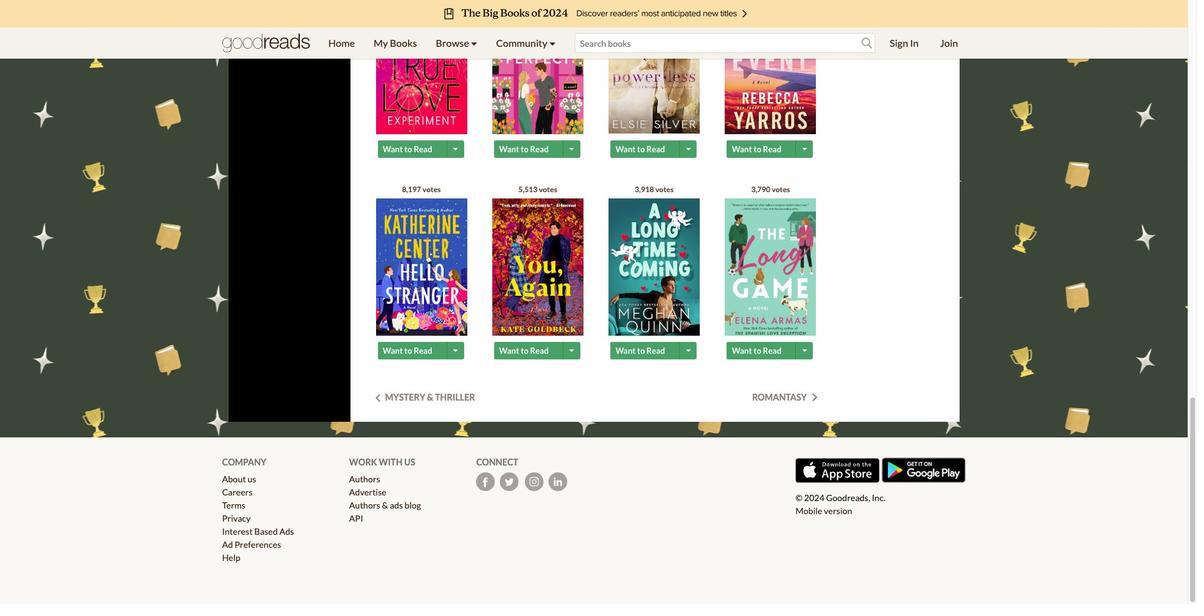 Task type: vqa. For each thing, say whether or not it's contained in the screenshot.
Search Box at top
no



Task type: describe. For each thing, give the bounding box(es) containing it.
the true love experiment by christina lauren image
[[376, 0, 467, 135]]

help
[[222, 553, 240, 564]]

▾ for community ▾
[[549, 37, 556, 49]]

3,918 votes
[[635, 185, 674, 194]]

1 authors from the top
[[349, 474, 380, 485]]

my books link
[[364, 27, 426, 59]]

goodreads on instagram image
[[525, 473, 544, 492]]

goodreads on twitter image
[[500, 473, 519, 492]]

a long time coming by meghan quinn image
[[609, 199, 700, 340]]

browse
[[436, 37, 469, 49]]

mystery & thriller link
[[375, 392, 475, 403]]

download app for android image
[[881, 458, 966, 484]]

mystery
[[385, 392, 425, 403]]

2024
[[804, 493, 824, 504]]

preferences
[[235, 540, 281, 551]]

ad preferences link
[[222, 540, 281, 551]]

authors advertise authors & ads blog api
[[349, 474, 421, 524]]

terms
[[222, 501, 245, 511]]

interest
[[222, 527, 253, 537]]

sign in link
[[880, 27, 928, 59]]

us inside the about us careers terms privacy interest based ads ad preferences help
[[248, 474, 256, 485]]

version
[[824, 506, 852, 517]]

advertise
[[349, 487, 386, 498]]

ads
[[279, 527, 294, 537]]

goodreads on linkedin image
[[549, 473, 568, 492]]

books
[[390, 37, 417, 49]]

with
[[379, 457, 403, 468]]

Search books text field
[[575, 33, 875, 53]]

join link
[[931, 27, 967, 59]]

2 authors from the top
[[349, 501, 380, 511]]

about us link
[[222, 474, 256, 485]]

authors link
[[349, 474, 380, 485]]

help link
[[222, 553, 240, 564]]

in the likely event by rebecca yarros image
[[725, 0, 816, 138]]

api
[[349, 514, 363, 524]]

mobile
[[795, 506, 822, 517]]

the most anticipated books of 2024 image
[[94, 0, 1094, 27]]

connect
[[476, 457, 518, 468]]

5,513
[[518, 185, 537, 194]]

ads
[[390, 501, 403, 511]]

the long game by elena  armas image
[[725, 199, 816, 340]]

mystery & thriller
[[385, 392, 475, 403]]

sign
[[890, 37, 908, 49]]

3,790 votes
[[751, 185, 790, 194]]

votes for 8,197 votes
[[422, 185, 441, 194]]

goodreads,
[[826, 493, 870, 504]]

romantasy
[[752, 392, 807, 403]]

blog
[[405, 501, 421, 511]]

my
[[374, 37, 388, 49]]

community ▾
[[496, 37, 556, 49]]

privacy
[[222, 514, 251, 524]]

interest based ads link
[[222, 527, 294, 537]]



Task type: locate. For each thing, give the bounding box(es) containing it.
4 votes from the left
[[772, 185, 790, 194]]

browse ▾
[[436, 37, 477, 49]]

1 horizontal spatial &
[[427, 392, 433, 403]]

5,513 votes
[[518, 185, 557, 194]]

authors & ads blog link
[[349, 501, 421, 511]]

votes for 3,790 votes
[[772, 185, 790, 194]]

about
[[222, 474, 246, 485]]

ad
[[222, 540, 233, 551]]

community ▾ button
[[487, 27, 565, 59]]

read
[[414, 144, 432, 154], [530, 144, 549, 154], [646, 144, 665, 154], [763, 144, 781, 154], [414, 346, 432, 356], [530, 346, 549, 356], [646, 346, 665, 356], [763, 346, 781, 356]]

us right with
[[404, 457, 415, 468]]

1 horizontal spatial ▾
[[549, 37, 556, 49]]

inc.
[[872, 493, 885, 504]]

you, again by kate goldbeck image
[[492, 199, 583, 339]]

terms link
[[222, 501, 245, 511]]

hello stranger by katherine center image
[[376, 199, 467, 337]]

download app for ios image
[[795, 459, 880, 484]]

2 ▾ from the left
[[549, 37, 556, 49]]

0 vertical spatial &
[[427, 392, 433, 403]]

advertise link
[[349, 487, 386, 498]]

goodreads on facebook image
[[476, 473, 495, 492]]

api link
[[349, 514, 363, 524]]

join
[[940, 37, 958, 49]]

&
[[427, 392, 433, 403], [382, 501, 388, 511]]

1 horizontal spatial us
[[404, 457, 415, 468]]

my books
[[374, 37, 417, 49]]

authors down advertise link
[[349, 501, 380, 511]]

votes for 5,513 votes
[[539, 185, 557, 194]]

▾ right community
[[549, 37, 556, 49]]

▾
[[471, 37, 477, 49], [549, 37, 556, 49]]

3,918
[[635, 185, 654, 194]]

mobile version link
[[795, 506, 852, 517]]

0 vertical spatial us
[[404, 457, 415, 468]]

0 horizontal spatial us
[[248, 474, 256, 485]]

▾ for browse ▾
[[471, 37, 477, 49]]

votes right 8,197
[[422, 185, 441, 194]]

▾ inside 'community ▾' dropdown button
[[549, 37, 556, 49]]

& inside authors advertise authors & ads blog api
[[382, 501, 388, 511]]

votes for 3,918 votes
[[655, 185, 674, 194]]

1 votes from the left
[[422, 185, 441, 194]]

8,197
[[402, 185, 421, 194]]

0 horizontal spatial ▾
[[471, 37, 477, 49]]

based
[[254, 527, 278, 537]]

want to read button
[[378, 141, 448, 158], [494, 141, 565, 158], [610, 141, 681, 158], [727, 141, 798, 158], [378, 342, 448, 360], [494, 342, 565, 360], [610, 342, 681, 360], [727, 342, 798, 360]]

practice makes perfect by sarah       adams image
[[492, 0, 583, 137]]

© 2024 goodreads, inc. mobile version
[[795, 493, 885, 517]]

home link
[[319, 27, 364, 59]]

2 votes from the left
[[539, 185, 557, 194]]

powerless by elsie silver image
[[609, 0, 700, 134]]

3 votes from the left
[[655, 185, 674, 194]]

& left ads
[[382, 501, 388, 511]]

us
[[404, 457, 415, 468], [248, 474, 256, 485]]

1 vertical spatial &
[[382, 501, 388, 511]]

work
[[349, 457, 377, 468]]

▾ inside browse ▾ dropdown button
[[471, 37, 477, 49]]

careers link
[[222, 487, 253, 498]]

want
[[383, 144, 403, 154], [499, 144, 519, 154], [615, 144, 636, 154], [732, 144, 752, 154], [383, 346, 403, 356], [499, 346, 519, 356], [615, 346, 636, 356], [732, 346, 752, 356]]

browse ▾ button
[[426, 27, 487, 59]]

0 horizontal spatial &
[[382, 501, 388, 511]]

menu
[[319, 27, 565, 59]]

in
[[910, 37, 919, 49]]

3,790
[[751, 185, 770, 194]]

1 ▾ from the left
[[471, 37, 477, 49]]

community
[[496, 37, 547, 49]]

privacy link
[[222, 514, 251, 524]]

sign in
[[890, 37, 919, 49]]

thriller
[[435, 392, 475, 403]]

authors up advertise
[[349, 474, 380, 485]]

votes
[[422, 185, 441, 194], [539, 185, 557, 194], [655, 185, 674, 194], [772, 185, 790, 194]]

work with us
[[349, 457, 415, 468]]

Search for books to add to your shelves search field
[[575, 33, 875, 53]]

votes right 3,790 in the right top of the page
[[772, 185, 790, 194]]

©
[[795, 493, 802, 504]]

8,197 votes
[[402, 185, 441, 194]]

company
[[222, 457, 266, 468]]

about us careers terms privacy interest based ads ad preferences help
[[222, 474, 294, 564]]

want to read
[[383, 144, 432, 154], [499, 144, 549, 154], [615, 144, 665, 154], [732, 144, 781, 154], [383, 346, 432, 356], [499, 346, 549, 356], [615, 346, 665, 356], [732, 346, 781, 356]]

votes right 5,513
[[539, 185, 557, 194]]

authors
[[349, 474, 380, 485], [349, 501, 380, 511]]

to
[[404, 144, 412, 154], [521, 144, 529, 154], [637, 144, 645, 154], [754, 144, 761, 154], [404, 346, 412, 356], [521, 346, 529, 356], [637, 346, 645, 356], [754, 346, 761, 356]]

us right about
[[248, 474, 256, 485]]

1 vertical spatial us
[[248, 474, 256, 485]]

home
[[328, 37, 355, 49]]

romantasy link
[[752, 392, 817, 403]]

1 vertical spatial authors
[[349, 501, 380, 511]]

votes right 3,918
[[655, 185, 674, 194]]

& left the thriller
[[427, 392, 433, 403]]

0 vertical spatial authors
[[349, 474, 380, 485]]

▾ right browse on the top left
[[471, 37, 477, 49]]

menu containing home
[[319, 27, 565, 59]]

careers
[[222, 487, 253, 498]]



